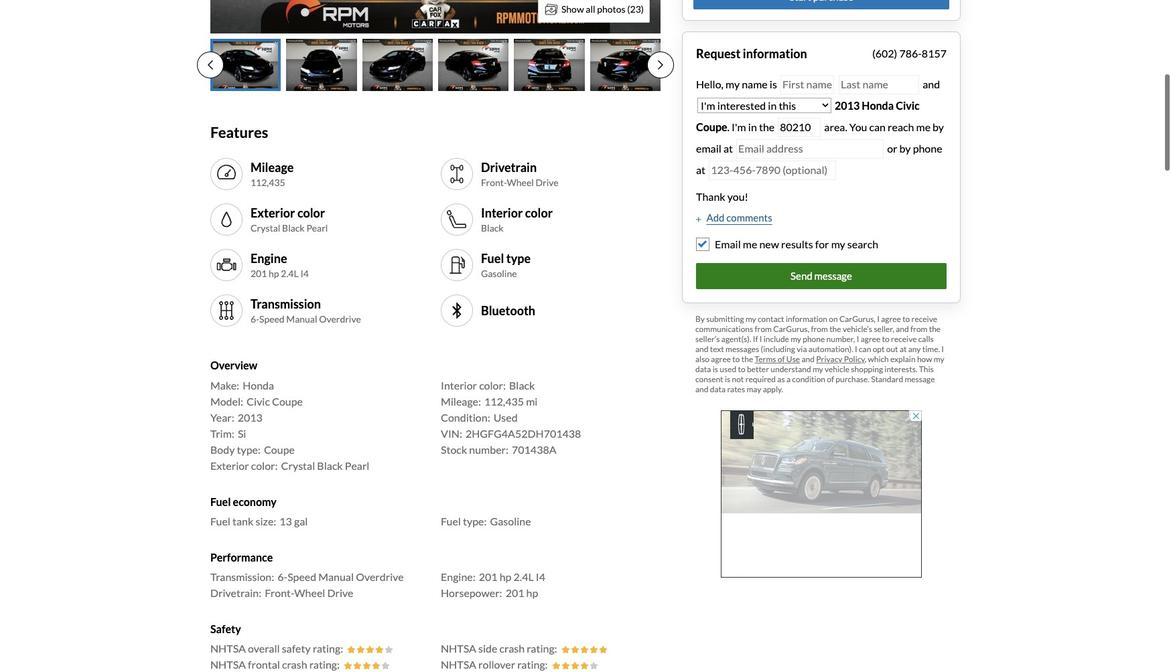 Task type: vqa. For each thing, say whether or not it's contained in the screenshot.


Task type: describe. For each thing, give the bounding box(es) containing it.
consent
[[696, 373, 724, 383]]

and right use
[[802, 353, 815, 363]]

engine: 201 hp 2.4l i4 horsepower: 201 hp
[[441, 570, 546, 599]]

terms of use link
[[755, 353, 800, 363]]

the right in
[[759, 120, 775, 132]]

mileage
[[251, 159, 294, 173]]

this
[[919, 363, 934, 373]]

drive inside drivetrain front-wheel drive
[[536, 176, 559, 187]]

pearl inside "make: honda model: civic coupe year: 2013 trim: si body type: coupe exterior color: crystal black pearl"
[[345, 458, 370, 471]]

front- inside drivetrain front-wheel drive
[[481, 176, 507, 187]]

1 vertical spatial agree
[[861, 333, 881, 343]]

in
[[749, 120, 757, 132]]

i left ,
[[855, 343, 858, 353]]

black inside "make: honda model: civic coupe year: 2013 trim: si body type: coupe exterior color: crystal black pearl"
[[317, 458, 343, 471]]

size:
[[256, 514, 276, 527]]

0 vertical spatial data
[[696, 363, 711, 373]]

the up time.
[[929, 323, 941, 333]]

view vehicle photo 1 image
[[210, 37, 281, 90]]

0 vertical spatial agree
[[882, 313, 901, 323]]

rating: for nhtsa frontal crash rating:
[[309, 658, 340, 670]]

overview
[[210, 358, 258, 371]]

201 for engine:
[[479, 570, 498, 583]]

you
[[850, 120, 868, 132]]

crash for frontal
[[282, 658, 307, 670]]

fuel tank size: 13 gal
[[210, 514, 308, 527]]

exterior color image
[[216, 208, 237, 230]]

the left terms
[[742, 353, 754, 363]]

drivetrain front-wheel drive
[[481, 159, 559, 187]]

1 vertical spatial coupe
[[272, 394, 303, 407]]

701438a
[[512, 442, 557, 455]]

and right 'seller,'
[[896, 323, 909, 333]]

show all photos (23) link
[[538, 0, 650, 21]]

make: honda model: civic coupe year: 2013 trim: si body type: coupe exterior color: crystal black pearl
[[210, 378, 370, 471]]

seller's
[[696, 333, 720, 343]]

year:
[[210, 410, 234, 423]]

2hgfg4a52dh701438
[[466, 426, 581, 439]]

show
[[562, 2, 584, 13]]

by
[[696, 313, 705, 323]]

frontal
[[248, 658, 280, 670]]

2 horizontal spatial is
[[770, 77, 777, 89]]

you!
[[728, 189, 749, 202]]

agent(s).
[[722, 333, 752, 343]]

add comments button
[[696, 209, 773, 225]]

0 vertical spatial receive
[[912, 313, 938, 323]]

trim:
[[210, 426, 235, 439]]

search
[[848, 237, 879, 250]]

interior color black
[[481, 204, 553, 233]]

1 vertical spatial receive
[[892, 333, 917, 343]]

include
[[764, 333, 790, 343]]

hello, my name is
[[696, 77, 780, 89]]

nhtsa frontal crash rating:
[[210, 658, 340, 670]]

wheel inside transmission: 6-speed manual overdrive drivetrain: front-wheel drive
[[294, 586, 325, 599]]

vehicle
[[825, 363, 850, 373]]

honda for model:
[[243, 378, 274, 391]]

transmission:
[[210, 570, 274, 583]]

Email address email field
[[737, 138, 884, 157]]

engine
[[251, 250, 287, 265]]

i right "number,"
[[857, 333, 860, 343]]

1 horizontal spatial is
[[725, 373, 731, 383]]

request information
[[696, 45, 808, 59]]

. i'm in the
[[728, 120, 777, 132]]

and inside , which explain how my data is used to better understand my vehicle shopping interests. this consent is not required as a condition of purchase. standard message and data rates may apply.
[[696, 383, 709, 393]]

fuel for economy
[[210, 494, 231, 507]]

2013 honda civic coupe
[[696, 98, 920, 132]]

0 vertical spatial information
[[743, 45, 808, 59]]

color for interior color
[[525, 204, 553, 219]]

exterior inside "make: honda model: civic coupe year: 2013 trim: si body type: coupe exterior color: crystal black pearl"
[[210, 458, 249, 471]]

rating: for nhtsa overall safety rating:
[[313, 642, 343, 654]]

nhtsa rollover rating:
[[441, 658, 548, 670]]

time.
[[923, 343, 940, 353]]

use
[[787, 353, 800, 363]]

photos
[[597, 2, 626, 13]]

exterior inside exterior color crystal black pearl
[[251, 204, 295, 219]]

thank
[[696, 189, 726, 202]]

can inside "area. you can reach me by email at"
[[870, 120, 886, 132]]

2013 inside 2013 honda civic coupe
[[835, 98, 860, 111]]

1 horizontal spatial cargurus,
[[840, 313, 876, 323]]

6- for transmission
[[251, 312, 259, 324]]

2 vertical spatial coupe
[[264, 442, 295, 455]]

bluetooth image
[[446, 299, 468, 321]]

by inside "or by phone at"
[[900, 141, 911, 154]]

type: inside "make: honda model: civic coupe year: 2013 trim: si body type: coupe exterior color: crystal black pearl"
[[237, 442, 261, 455]]

mileage 112,435
[[251, 159, 294, 187]]

transmission: 6-speed manual overdrive drivetrain: front-wheel drive
[[210, 570, 404, 599]]

prev page image
[[208, 59, 213, 69]]

(602)
[[873, 46, 898, 59]]

fuel for type
[[481, 250, 504, 265]]

2 from from the left
[[811, 323, 828, 333]]

by inside "area. you can reach me by email at"
[[933, 120, 944, 132]]

send message button
[[696, 262, 947, 288]]

front- inside transmission: 6-speed manual overdrive drivetrain: front-wheel drive
[[265, 586, 294, 599]]

gal
[[294, 514, 308, 527]]

786-
[[900, 46, 922, 59]]

new
[[760, 237, 780, 250]]

civic inside 2013 honda civic coupe
[[896, 98, 920, 111]]

vehicle's
[[843, 323, 873, 333]]

used
[[720, 363, 737, 373]]

pearl inside exterior color crystal black pearl
[[307, 221, 328, 233]]

engine image
[[216, 254, 237, 275]]

i4 for engine:
[[536, 570, 546, 583]]

show all photos (23)
[[562, 2, 644, 13]]

submitting
[[707, 313, 744, 323]]

plus image
[[696, 215, 701, 222]]

interior color: black mileage: 112,435 mi condition: used vin: 2hgfg4a52dh701438 stock number: 701438a
[[441, 378, 581, 455]]

transmission
[[251, 295, 321, 310]]

i right if
[[760, 333, 762, 343]]

transmission 6-speed manual overdrive
[[251, 295, 361, 324]]

si
[[238, 426, 246, 439]]

crystal inside exterior color crystal black pearl
[[251, 221, 280, 233]]

number:
[[469, 442, 509, 455]]

0 horizontal spatial is
[[713, 363, 719, 373]]

color: inside interior color: black mileage: 112,435 mi condition: used vin: 2hgfg4a52dh701438 stock number: 701438a
[[479, 378, 506, 391]]

drivetrain
[[481, 159, 537, 173]]

explain
[[891, 353, 916, 363]]

0 horizontal spatial of
[[778, 353, 785, 363]]

required
[[746, 373, 776, 383]]

Zip code field
[[778, 117, 821, 136]]

not
[[732, 373, 744, 383]]

advertisement element
[[721, 409, 922, 577]]

at inside "or by phone at"
[[696, 163, 706, 175]]

interior for color
[[481, 204, 523, 219]]

honda for civic
[[862, 98, 894, 111]]

at inside by submitting my contact information on cargurus, i agree to receive communications from cargurus, from the vehicle's seller, and from the seller's agent(s). if i include my phone number, i agree to receive calls and text messages (including via automation). i can opt out at any time. i also agree to the
[[900, 343, 907, 353]]

send message
[[791, 269, 853, 281]]

mi
[[526, 394, 538, 407]]

or
[[888, 141, 898, 154]]

my left the contact
[[746, 313, 757, 323]]

nhtsa for nhtsa frontal crash rating:
[[210, 658, 246, 670]]

color: inside "make: honda model: civic coupe year: 2013 trim: si body type: coupe exterior color: crystal black pearl"
[[251, 458, 278, 471]]

email me new results for my search
[[715, 237, 879, 250]]

via
[[797, 343, 807, 353]]

my left 'name'
[[726, 77, 740, 89]]

engine 201 hp 2.4l i4
[[251, 250, 309, 278]]

request
[[696, 45, 741, 59]]

,
[[865, 353, 867, 363]]

rates
[[728, 383, 745, 393]]

i right time.
[[942, 343, 944, 353]]

view vehicle photo 6 image
[[590, 37, 661, 90]]

at inside "area. you can reach me by email at"
[[724, 141, 733, 154]]

6- for transmission:
[[278, 570, 288, 583]]

1 vertical spatial me
[[743, 237, 758, 250]]

tank
[[233, 514, 254, 527]]

drivetrain image
[[446, 163, 468, 184]]

speed for transmission
[[259, 312, 285, 324]]

reach
[[888, 120, 915, 132]]

112,435 inside the mileage 112,435
[[251, 176, 285, 187]]

comments
[[727, 211, 773, 223]]

to up which
[[882, 333, 890, 343]]

make:
[[210, 378, 239, 391]]

of inside , which explain how my data is used to better understand my vehicle shopping interests. this consent is not required as a condition of purchase. standard message and data rates may apply.
[[827, 373, 835, 383]]

next page image
[[658, 59, 664, 69]]



Task type: locate. For each thing, give the bounding box(es) containing it.
201 right horsepower:
[[506, 586, 524, 599]]

3 from from the left
[[911, 323, 928, 333]]

on
[[829, 313, 838, 323]]

exterior
[[251, 204, 295, 219], [210, 458, 249, 471]]

by submitting my contact information on cargurus, i agree to receive communications from cargurus, from the vehicle's seller, and from the seller's agent(s). if i include my phone number, i agree to receive calls and text messages (including via automation). i can opt out at any time. i also agree to the
[[696, 313, 944, 363]]

0 vertical spatial phone
[[913, 141, 943, 154]]

2 horizontal spatial at
[[900, 343, 907, 353]]

by right reach
[[933, 120, 944, 132]]

pearl
[[307, 221, 328, 233], [345, 458, 370, 471]]

1 vertical spatial overdrive
[[356, 570, 404, 583]]

1 vertical spatial of
[[827, 373, 835, 383]]

and down 8157
[[921, 77, 940, 89]]

1 horizontal spatial 112,435
[[485, 394, 524, 407]]

of
[[778, 353, 785, 363], [827, 373, 835, 383]]

gasoline
[[481, 267, 517, 278], [490, 514, 531, 527]]

1 vertical spatial 2.4l
[[514, 570, 534, 583]]

0 horizontal spatial manual
[[286, 312, 317, 324]]

honda inside 2013 honda civic coupe
[[862, 98, 894, 111]]

1 vertical spatial interior
[[441, 378, 477, 391]]

manual inside transmission: 6-speed manual overdrive drivetrain: front-wheel drive
[[319, 570, 354, 583]]

1 vertical spatial by
[[900, 141, 911, 154]]

0 horizontal spatial from
[[755, 323, 772, 333]]

1 horizontal spatial front-
[[481, 176, 507, 187]]

1 vertical spatial exterior
[[210, 458, 249, 471]]

2 vertical spatial 201
[[506, 586, 524, 599]]

2.4l for engine:
[[514, 570, 534, 583]]

better
[[747, 363, 769, 373]]

rating: down safety
[[309, 658, 340, 670]]

overdrive
[[319, 312, 361, 324], [356, 570, 404, 583]]

at down the email
[[696, 163, 706, 175]]

Phone (optional) telephone field
[[709, 160, 837, 179]]

First name field
[[781, 74, 834, 93]]

1 vertical spatial 6-
[[278, 570, 288, 583]]

color
[[298, 204, 325, 219], [525, 204, 553, 219]]

0 vertical spatial interior
[[481, 204, 523, 219]]

black inside exterior color crystal black pearl
[[282, 221, 305, 233]]

0 horizontal spatial by
[[900, 141, 911, 154]]

1 horizontal spatial message
[[905, 373, 935, 383]]

interior inside interior color black
[[481, 204, 523, 219]]

vin:
[[441, 426, 462, 439]]

coupe up the email
[[696, 120, 728, 132]]

type: up engine:
[[463, 514, 487, 527]]

model:
[[210, 394, 243, 407]]

can
[[870, 120, 886, 132], [859, 343, 872, 353]]

name
[[742, 77, 768, 89]]

1 vertical spatial honda
[[243, 378, 274, 391]]

crash up rollover
[[500, 642, 525, 654]]

and left text
[[696, 343, 709, 353]]

black inside interior color: black mileage: 112,435 mi condition: used vin: 2hgfg4a52dh701438 stock number: 701438a
[[509, 378, 535, 391]]

stock
[[441, 442, 467, 455]]

phone down reach
[[913, 141, 943, 154]]

body
[[210, 442, 235, 455]]

hp
[[269, 267, 279, 278], [500, 570, 512, 583], [527, 586, 538, 599]]

0 horizontal spatial cargurus,
[[774, 323, 810, 333]]

can inside by submitting my contact information on cargurus, i agree to receive communications from cargurus, from the vehicle's seller, and from the seller's agent(s). if i include my phone number, i agree to receive calls and text messages (including via automation). i can opt out at any time. i also agree to the
[[859, 343, 872, 353]]

i4 for engine
[[301, 267, 309, 278]]

201
[[251, 267, 267, 278], [479, 570, 498, 583], [506, 586, 524, 599]]

2013 up you
[[835, 98, 860, 111]]

1 vertical spatial 112,435
[[485, 394, 524, 407]]

to right 'seller,'
[[903, 313, 910, 323]]

honda down overview
[[243, 378, 274, 391]]

(602) 786-8157
[[873, 46, 947, 59]]

me left new
[[743, 237, 758, 250]]

0 vertical spatial 201
[[251, 267, 267, 278]]

2.4l right engine:
[[514, 570, 534, 583]]

0 horizontal spatial front-
[[265, 586, 294, 599]]

seller,
[[874, 323, 895, 333]]

at right the email
[[724, 141, 733, 154]]

color up engine 201 hp 2.4l i4
[[298, 204, 325, 219]]

201 inside engine 201 hp 2.4l i4
[[251, 267, 267, 278]]

0 vertical spatial color:
[[479, 378, 506, 391]]

phone up terms of use and privacy policy
[[803, 333, 825, 343]]

drivetrain:
[[210, 586, 262, 599]]

interior inside interior color: black mileage: 112,435 mi condition: used vin: 2hgfg4a52dh701438 stock number: 701438a
[[441, 378, 477, 391]]

features
[[210, 122, 268, 140]]

is left used
[[713, 363, 719, 373]]

from up (including in the bottom of the page
[[755, 323, 772, 333]]

i4 inside engine: 201 hp 2.4l i4 horsepower: 201 hp
[[536, 570, 546, 583]]

1 vertical spatial front-
[[265, 586, 294, 599]]

at right out
[[900, 343, 907, 353]]

speed down transmission
[[259, 312, 285, 324]]

gasoline up engine: 201 hp 2.4l i4 horsepower: 201 hp
[[490, 514, 531, 527]]

8157
[[922, 46, 947, 59]]

coupe inside 2013 honda civic coupe
[[696, 120, 728, 132]]

overdrive inside transmission: 6-speed manual overdrive drivetrain: front-wheel drive
[[356, 570, 404, 583]]

overdrive for transmission
[[319, 312, 361, 324]]

0 vertical spatial speed
[[259, 312, 285, 324]]

hp down engine
[[269, 267, 279, 278]]

send
[[791, 269, 813, 281]]

0 vertical spatial at
[[724, 141, 733, 154]]

i
[[878, 313, 880, 323], [760, 333, 762, 343], [857, 333, 860, 343], [855, 343, 858, 353], [942, 343, 944, 353]]

112,435 down mileage
[[251, 176, 285, 187]]

manual for transmission
[[286, 312, 317, 324]]

color: up "economy"
[[251, 458, 278, 471]]

also
[[696, 353, 710, 363]]

fuel for tank
[[210, 514, 231, 527]]

1 vertical spatial color:
[[251, 458, 278, 471]]

fuel economy
[[210, 494, 277, 507]]

1 horizontal spatial speed
[[288, 570, 316, 583]]

type: down "si"
[[237, 442, 261, 455]]

0 horizontal spatial wheel
[[294, 586, 325, 599]]

rating: for nhtsa side crash rating:
[[527, 642, 557, 654]]

exterior down body
[[210, 458, 249, 471]]

1 horizontal spatial agree
[[861, 333, 881, 343]]

add
[[707, 211, 725, 223]]

phone inside "or by phone at"
[[913, 141, 943, 154]]

view vehicle photo 4 image
[[438, 37, 509, 90]]

phone inside by submitting my contact information on cargurus, i agree to receive communications from cargurus, from the vehicle's seller, and from the seller's agent(s). if i include my phone number, i agree to receive calls and text messages (including via automation). i can opt out at any time. i also agree to the
[[803, 333, 825, 343]]

view vehicle photo 2 image
[[286, 37, 357, 90]]

0 vertical spatial by
[[933, 120, 944, 132]]

Last name field
[[839, 74, 920, 93]]

agree up ,
[[861, 333, 881, 343]]

honda down 'last name' field
[[862, 98, 894, 111]]

area.
[[825, 120, 848, 132]]

0 horizontal spatial at
[[696, 163, 706, 175]]

2 horizontal spatial from
[[911, 323, 928, 333]]

fuel for type:
[[441, 514, 461, 527]]

shopping
[[851, 363, 883, 373]]

black inside interior color black
[[481, 221, 504, 233]]

1 horizontal spatial drive
[[536, 176, 559, 187]]

receive up calls
[[912, 313, 938, 323]]

201 up horsepower:
[[479, 570, 498, 583]]

interior down drivetrain front-wheel drive
[[481, 204, 523, 219]]

me inside "area. you can reach me by email at"
[[917, 120, 931, 132]]

contact
[[758, 313, 785, 323]]

112,435 inside interior color: black mileage: 112,435 mi condition: used vin: 2hgfg4a52dh701438 stock number: 701438a
[[485, 394, 524, 407]]

apply.
[[763, 383, 784, 393]]

0 horizontal spatial crash
[[282, 658, 307, 670]]

2.4l inside engine 201 hp 2.4l i4
[[281, 267, 299, 278]]

0 horizontal spatial me
[[743, 237, 758, 250]]

calls
[[919, 333, 934, 343]]

nhtsa side crash rating:
[[441, 642, 557, 654]]

data left rates
[[710, 383, 726, 393]]

automation).
[[809, 343, 854, 353]]

data down text
[[696, 363, 711, 373]]

a
[[787, 373, 791, 383]]

2013
[[835, 98, 860, 111], [238, 410, 263, 423]]

me
[[917, 120, 931, 132], [743, 237, 758, 250]]

0 horizontal spatial hp
[[269, 267, 279, 278]]

2 horizontal spatial hp
[[527, 586, 538, 599]]

performance
[[210, 550, 273, 563]]

0 horizontal spatial 2.4l
[[281, 267, 299, 278]]

1 horizontal spatial of
[[827, 373, 835, 383]]

area. you can reach me by email at
[[696, 120, 944, 154]]

rollover
[[479, 658, 516, 670]]

messages
[[726, 343, 760, 353]]

exterior down the mileage 112,435
[[251, 204, 295, 219]]

type
[[507, 250, 531, 265]]

information inside by submitting my contact information on cargurus, i agree to receive communications from cargurus, from the vehicle's seller, and from the seller's agent(s). if i include my phone number, i agree to receive calls and text messages (including via automation). i can opt out at any time. i also agree to the
[[786, 313, 828, 323]]

privacy policy link
[[817, 353, 865, 363]]

1 horizontal spatial pearl
[[345, 458, 370, 471]]

6- inside transmission 6-speed manual overdrive
[[251, 312, 259, 324]]

honda inside "make: honda model: civic coupe year: 2013 trim: si body type: coupe exterior color: crystal black pearl"
[[243, 378, 274, 391]]

nhtsa for nhtsa side crash rating:
[[441, 642, 477, 654]]

2 horizontal spatial 201
[[506, 586, 524, 599]]

1 horizontal spatial phone
[[913, 141, 943, 154]]

message inside button
[[815, 269, 853, 281]]

wheel up safety
[[294, 586, 325, 599]]

gasoline inside "fuel type gasoline"
[[481, 267, 517, 278]]

0 vertical spatial 6-
[[251, 312, 259, 324]]

receive up explain
[[892, 333, 917, 343]]

manual for transmission:
[[319, 570, 354, 583]]

0 vertical spatial manual
[[286, 312, 317, 324]]

policy
[[844, 353, 865, 363]]

terms
[[755, 353, 777, 363]]

from left "on" in the top of the page
[[811, 323, 828, 333]]

112,435 up used
[[485, 394, 524, 407]]

drive inside transmission: 6-speed manual overdrive drivetrain: front-wheel drive
[[327, 586, 354, 599]]

rating: right rollover
[[518, 658, 548, 670]]

coupe right model:
[[272, 394, 303, 407]]

1 vertical spatial i4
[[536, 570, 546, 583]]

0 horizontal spatial exterior
[[210, 458, 249, 471]]

information up 'name'
[[743, 45, 808, 59]]

how
[[918, 353, 933, 363]]

message inside , which explain how my data is used to better understand my vehicle shopping interests. this consent is not required as a condition of purchase. standard message and data rates may apply.
[[905, 373, 935, 383]]

2 vertical spatial agree
[[711, 353, 731, 363]]

0 horizontal spatial drive
[[327, 586, 354, 599]]

0 vertical spatial pearl
[[307, 221, 328, 233]]

1 vertical spatial manual
[[319, 570, 354, 583]]

information left "on" in the top of the page
[[786, 313, 828, 323]]

wheel inside drivetrain front-wheel drive
[[507, 176, 534, 187]]

hp for engine
[[269, 267, 279, 278]]

0 vertical spatial civic
[[896, 98, 920, 111]]

interior for color:
[[441, 378, 477, 391]]

speed for transmission:
[[288, 570, 316, 583]]

gasoline for type:
[[490, 514, 531, 527]]

side
[[479, 642, 498, 654]]

civic inside "make: honda model: civic coupe year: 2013 trim: si body type: coupe exterior color: crystal black pearl"
[[247, 394, 270, 407]]

manual inside transmission 6-speed manual overdrive
[[286, 312, 317, 324]]

crash for side
[[500, 642, 525, 654]]

color inside interior color black
[[525, 204, 553, 219]]

to inside , which explain how my data is used to better understand my vehicle shopping interests. this consent is not required as a condition of purchase. standard message and data rates may apply.
[[738, 363, 746, 373]]

2013 up "si"
[[238, 410, 263, 423]]

1 vertical spatial speed
[[288, 570, 316, 583]]

6-
[[251, 312, 259, 324], [278, 570, 288, 583]]

cargurus, up via
[[774, 323, 810, 333]]

0 horizontal spatial 201
[[251, 267, 267, 278]]

exterior color crystal black pearl
[[251, 204, 328, 233]]

rating: right safety
[[313, 642, 343, 654]]

0 vertical spatial drive
[[536, 176, 559, 187]]

by right or
[[900, 141, 911, 154]]

0 vertical spatial of
[[778, 353, 785, 363]]

coupe right body
[[264, 442, 295, 455]]

0 vertical spatial overdrive
[[319, 312, 361, 324]]

front- down transmission:
[[265, 586, 294, 599]]

if
[[753, 333, 758, 343]]

rating: up nhtsa rollover rating:
[[527, 642, 557, 654]]

transmission image
[[216, 299, 237, 321]]

is right 'name'
[[770, 77, 777, 89]]

condition:
[[441, 410, 490, 423]]

privacy
[[817, 353, 843, 363]]

crash down safety
[[282, 658, 307, 670]]

0 vertical spatial can
[[870, 120, 886, 132]]

color: up used
[[479, 378, 506, 391]]

hp inside engine 201 hp 2.4l i4
[[269, 267, 279, 278]]

i'm
[[732, 120, 747, 132]]

nhtsa for nhtsa overall safety rating:
[[210, 642, 246, 654]]

1 horizontal spatial manual
[[319, 570, 354, 583]]

1 horizontal spatial 2.4l
[[514, 570, 534, 583]]

1 horizontal spatial interior
[[481, 204, 523, 219]]

overdrive inside transmission 6-speed manual overdrive
[[319, 312, 361, 324]]

receive
[[912, 313, 938, 323], [892, 333, 917, 343]]

hello,
[[696, 77, 724, 89]]

crystal up gal
[[281, 458, 315, 471]]

fuel type: gasoline
[[441, 514, 531, 527]]

1 color from the left
[[298, 204, 325, 219]]

nhtsa for nhtsa rollover rating:
[[441, 658, 477, 670]]

2013 inside "make: honda model: civic coupe year: 2013 trim: si body type: coupe exterior color: crystal black pearl"
[[238, 410, 263, 423]]

201 for engine
[[251, 267, 267, 278]]

1 vertical spatial hp
[[500, 570, 512, 583]]

hp right horsepower:
[[527, 586, 538, 599]]

front-
[[481, 176, 507, 187], [265, 586, 294, 599]]

201 down engine
[[251, 267, 267, 278]]

gasoline for type
[[481, 267, 517, 278]]

is left not
[[725, 373, 731, 383]]

2 horizontal spatial agree
[[882, 313, 901, 323]]

fuel type gasoline
[[481, 250, 531, 278]]

understand
[[771, 363, 811, 373]]

information
[[743, 45, 808, 59], [786, 313, 828, 323]]

my right for
[[832, 237, 846, 250]]

to down agent(s). at right
[[733, 353, 740, 363]]

1 from from the left
[[755, 323, 772, 333]]

my right include on the right of the page
[[791, 333, 802, 343]]

results
[[782, 237, 814, 250]]

fuel inside "fuel type gasoline"
[[481, 250, 504, 265]]

mileage image
[[216, 163, 237, 184]]

13
[[280, 514, 292, 527]]

text
[[710, 343, 724, 353]]

front- down drivetrain
[[481, 176, 507, 187]]

to right used
[[738, 363, 746, 373]]

1 horizontal spatial crystal
[[281, 458, 315, 471]]

honda
[[862, 98, 894, 111], [243, 378, 274, 391]]

0 vertical spatial gasoline
[[481, 267, 517, 278]]

agree right the also
[[711, 353, 731, 363]]

fuel left "economy"
[[210, 494, 231, 507]]

message right 'send'
[[815, 269, 853, 281]]

1 vertical spatial can
[[859, 343, 872, 353]]

vehicle full photo image
[[210, 0, 661, 32]]

fuel type image
[[446, 254, 468, 275]]

crystal up engine
[[251, 221, 280, 233]]

1 vertical spatial 2013
[[238, 410, 263, 423]]

civic right model:
[[247, 394, 270, 407]]

0 vertical spatial wheel
[[507, 176, 534, 187]]

message
[[815, 269, 853, 281], [905, 373, 935, 383]]

i4 inside engine 201 hp 2.4l i4
[[301, 267, 309, 278]]

cargurus, right "on" in the top of the page
[[840, 313, 876, 323]]

can left opt
[[859, 343, 872, 353]]

(including
[[761, 343, 796, 353]]

color for exterior color
[[298, 204, 325, 219]]

view vehicle photo 5 image
[[514, 37, 585, 90]]

speed inside transmission 6-speed manual overdrive
[[259, 312, 285, 324]]

i right vehicle's
[[878, 313, 880, 323]]

0 vertical spatial i4
[[301, 267, 309, 278]]

may
[[747, 383, 762, 393]]

2.4l down engine
[[281, 267, 299, 278]]

0 horizontal spatial 6-
[[251, 312, 259, 324]]

my left vehicle
[[813, 363, 824, 373]]

tab list
[[197, 37, 674, 90]]

from up "any"
[[911, 323, 928, 333]]

and down the also
[[696, 383, 709, 393]]

message down how at the bottom of page
[[905, 373, 935, 383]]

1 vertical spatial information
[[786, 313, 828, 323]]

1 horizontal spatial from
[[811, 323, 828, 333]]

2.4l inside engine: 201 hp 2.4l i4 horsepower: 201 hp
[[514, 570, 534, 583]]

my right how at the bottom of page
[[934, 353, 945, 363]]

rating:
[[313, 642, 343, 654], [527, 642, 557, 654], [309, 658, 340, 670], [518, 658, 548, 670]]

0 vertical spatial honda
[[862, 98, 894, 111]]

2 vertical spatial at
[[900, 343, 907, 353]]

civic up reach
[[896, 98, 920, 111]]

used
[[494, 410, 518, 423]]

0 vertical spatial crash
[[500, 642, 525, 654]]

standard
[[871, 373, 904, 383]]

wheel down drivetrain
[[507, 176, 534, 187]]

1 vertical spatial phone
[[803, 333, 825, 343]]

2 color from the left
[[525, 204, 553, 219]]

crystal inside "make: honda model: civic coupe year: 2013 trim: si body type: coupe exterior color: crystal black pearl"
[[281, 458, 315, 471]]

6- right transmission image
[[251, 312, 259, 324]]

.
[[728, 120, 730, 132]]

color inside exterior color crystal black pearl
[[298, 204, 325, 219]]

gasoline down type
[[481, 267, 517, 278]]

can right you
[[870, 120, 886, 132]]

2.4l for engine
[[281, 267, 299, 278]]

1 vertical spatial data
[[710, 383, 726, 393]]

fuel up engine:
[[441, 514, 461, 527]]

manual
[[286, 312, 317, 324], [319, 570, 354, 583]]

fuel left type
[[481, 250, 504, 265]]

0 horizontal spatial crystal
[[251, 221, 280, 233]]

the up automation).
[[830, 323, 842, 333]]

6- inside transmission: 6-speed manual overdrive drivetrain: front-wheel drive
[[278, 570, 288, 583]]

2 vertical spatial hp
[[527, 586, 538, 599]]

opt
[[873, 343, 885, 353]]

1 horizontal spatial wheel
[[507, 176, 534, 187]]

speed inside transmission: 6-speed manual overdrive drivetrain: front-wheel drive
[[288, 570, 316, 583]]

interior
[[481, 204, 523, 219], [441, 378, 477, 391]]

0 vertical spatial 112,435
[[251, 176, 285, 187]]

hp for engine:
[[500, 570, 512, 583]]

1 horizontal spatial by
[[933, 120, 944, 132]]

me right reach
[[917, 120, 931, 132]]

interior up mileage:
[[441, 378, 477, 391]]

1 horizontal spatial at
[[724, 141, 733, 154]]

view vehicle photo 3 image
[[362, 37, 433, 90]]

, which explain how my data is used to better understand my vehicle shopping interests. this consent is not required as a condition of purchase. standard message and data rates may apply.
[[696, 353, 945, 393]]

0 horizontal spatial civic
[[247, 394, 270, 407]]

0 vertical spatial hp
[[269, 267, 279, 278]]

1 vertical spatial crystal
[[281, 458, 315, 471]]

overdrive for transmission:
[[356, 570, 404, 583]]

(23)
[[628, 2, 644, 13]]

1 vertical spatial gasoline
[[490, 514, 531, 527]]

1 horizontal spatial i4
[[536, 570, 546, 583]]

of left use
[[778, 353, 785, 363]]

condition
[[793, 373, 826, 383]]

1 vertical spatial type:
[[463, 514, 487, 527]]

1 vertical spatial message
[[905, 373, 935, 383]]

interior color image
[[446, 208, 468, 230]]



